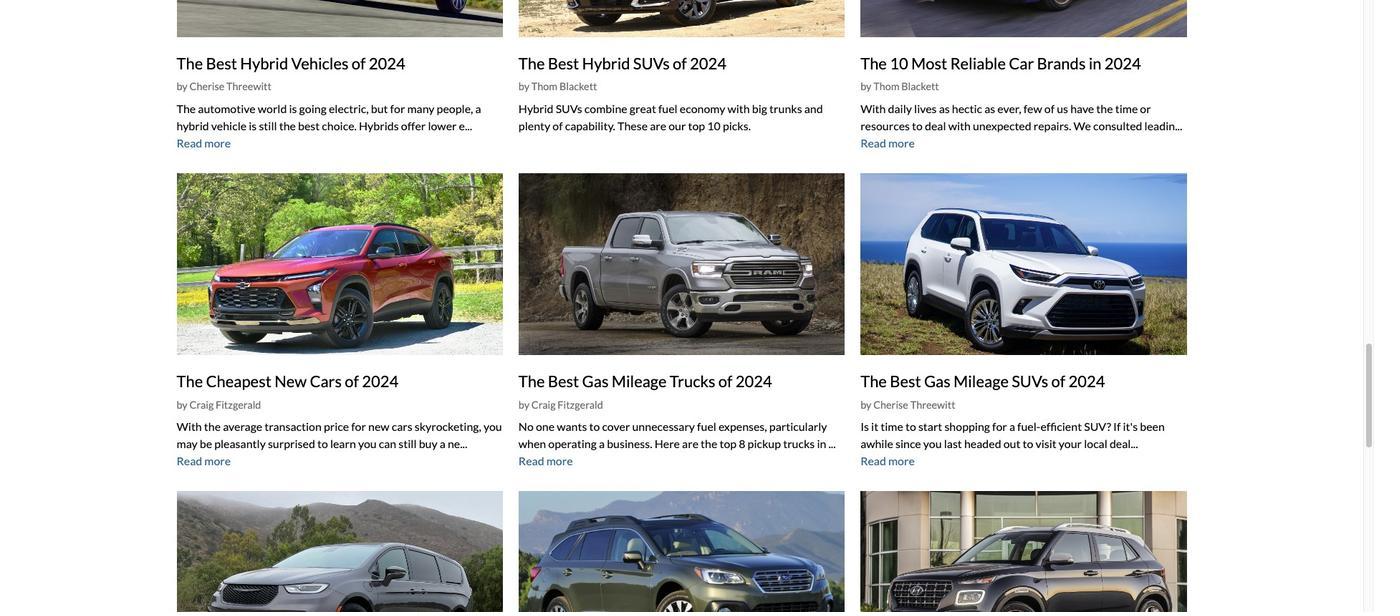 Task type: locate. For each thing, give the bounding box(es) containing it.
with inside with the average transaction price for new cars skyrocketing, you may be pleasantly surprised to learn you can still buy a ne... read more
[[177, 420, 202, 434]]

to inside with daily lives as hectic as ever, few of us have the time or resources to deal with unexpected repairs. we consulted leadin... read more
[[912, 119, 923, 132]]

price
[[324, 420, 349, 434]]

still
[[259, 119, 277, 132], [399, 437, 417, 451]]

thom
[[532, 80, 558, 93], [874, 80, 900, 93]]

reliable
[[950, 54, 1006, 73]]

1 vertical spatial time
[[881, 420, 903, 434]]

0 horizontal spatial hybrid
[[240, 54, 288, 73]]

best up automotive
[[206, 54, 237, 73]]

it
[[871, 420, 879, 434]]

fitzgerald
[[216, 399, 261, 411], [558, 399, 603, 411]]

0 horizontal spatial still
[[259, 119, 277, 132]]

read down awhile
[[861, 454, 886, 468]]

0 horizontal spatial by craig fitzgerald
[[177, 399, 261, 411]]

by up "may"
[[177, 399, 188, 411]]

in left ...
[[817, 437, 826, 451]]

1 as from the left
[[939, 102, 950, 115]]

2 horizontal spatial you
[[923, 437, 942, 451]]

1 horizontal spatial time
[[1115, 102, 1138, 115]]

0 horizontal spatial suvs
[[556, 102, 582, 115]]

to inside no one wants to cover unnecessary fuel expenses, particularly when operating a business. here are the top 8 pickup trucks in ... read more
[[589, 420, 600, 434]]

of down the best hybrid suvs of 2024 image
[[673, 54, 687, 73]]

read down "may"
[[177, 454, 202, 468]]

fitzgerald up wants
[[558, 399, 603, 411]]

10 left most at right
[[890, 54, 908, 73]]

1 horizontal spatial fitzgerald
[[558, 399, 603, 411]]

best up capability.
[[548, 54, 579, 73]]

the for the best gas mileage suvs of 2024
[[861, 372, 887, 391]]

read down resources
[[861, 136, 886, 150]]

by cherise threewitt
[[177, 80, 271, 93], [861, 399, 955, 411]]

brands
[[1037, 54, 1086, 73]]

read inside no one wants to cover unnecessary fuel expenses, particularly when operating a business. here are the top 8 pickup trucks in ... read more
[[519, 454, 544, 468]]

out
[[1004, 437, 1021, 451]]

our
[[669, 119, 686, 132]]

gas
[[582, 372, 609, 391], [924, 372, 951, 391]]

deal
[[925, 119, 946, 132]]

1 horizontal spatial is
[[289, 102, 297, 115]]

1 horizontal spatial with
[[948, 119, 971, 132]]

fuel up our
[[658, 102, 678, 115]]

1 craig from the left
[[190, 399, 214, 411]]

fuel inside no one wants to cover unnecessary fuel expenses, particularly when operating a business. here are the top 8 pickup trucks in ... read more
[[697, 420, 716, 434]]

1 horizontal spatial suvs
[[633, 54, 670, 73]]

2024 up the economy
[[690, 54, 727, 73]]

thom for best
[[532, 80, 558, 93]]

0 vertical spatial time
[[1115, 102, 1138, 115]]

1 thom from the left
[[532, 80, 558, 93]]

more for the best gas mileage trucks of 2024
[[546, 454, 573, 468]]

0 vertical spatial fuel
[[658, 102, 678, 115]]

with up picks.
[[728, 102, 750, 115]]

expenses,
[[719, 420, 767, 434]]

read
[[177, 136, 202, 150], [861, 136, 886, 150], [177, 454, 202, 468], [519, 454, 544, 468], [861, 454, 886, 468]]

as right lives
[[939, 102, 950, 115]]

fuel inside hybrid suvs combine great fuel economy with big trunks and plenty of capability. these are our top 10 picks.
[[658, 102, 678, 115]]

cherise up it
[[874, 399, 908, 411]]

best
[[206, 54, 237, 73], [548, 54, 579, 73], [548, 372, 579, 391], [890, 372, 921, 391]]

1 vertical spatial 10
[[707, 119, 721, 132]]

is
[[861, 420, 869, 434]]

0 vertical spatial cherise
[[190, 80, 224, 93]]

with
[[861, 102, 886, 115], [177, 420, 202, 434]]

read inside the automotive world is going electric, but for many people, a hybrid vehicle is still the best choice. hybrids offer lower e... read more
[[177, 136, 202, 150]]

1 vertical spatial threewitt
[[910, 399, 955, 411]]

are
[[650, 119, 666, 132], [682, 437, 699, 451]]

1 vertical spatial cherise
[[874, 399, 908, 411]]

read inside with the average transaction price for new cars skyrocketing, you may be pleasantly surprised to learn you can still buy a ne... read more
[[177, 454, 202, 468]]

the for the cheapest new cars of 2024
[[177, 372, 203, 391]]

threewitt up start
[[910, 399, 955, 411]]

a left fuel- in the right of the page
[[1009, 420, 1015, 434]]

more down since
[[888, 454, 915, 468]]

to left cover
[[589, 420, 600, 434]]

0 horizontal spatial for
[[351, 420, 366, 434]]

1 vertical spatial suvs
[[556, 102, 582, 115]]

thom for 10
[[874, 80, 900, 93]]

hybrid up world
[[240, 54, 288, 73]]

by thom blackett up daily
[[861, 80, 939, 93]]

0 horizontal spatial fuel
[[658, 102, 678, 115]]

top down the economy
[[688, 119, 705, 132]]

read more link down resources
[[861, 136, 915, 150]]

are left our
[[650, 119, 666, 132]]

top inside no one wants to cover unnecessary fuel expenses, particularly when operating a business. here are the top 8 pickup trucks in ... read more
[[720, 437, 737, 451]]

by for the best hybrid suvs of 2024
[[519, 80, 530, 93]]

10 down the economy
[[707, 119, 721, 132]]

the up plenty
[[519, 54, 545, 73]]

by thom blackett
[[519, 80, 597, 93], [861, 80, 939, 93]]

0 horizontal spatial time
[[881, 420, 903, 434]]

2 gas from the left
[[924, 372, 951, 391]]

in inside no one wants to cover unnecessary fuel expenses, particularly when operating a business. here are the top 8 pickup trucks in ... read more
[[817, 437, 826, 451]]

you left no
[[484, 420, 502, 434]]

0 vertical spatial 10
[[890, 54, 908, 73]]

by for the best gas mileage trucks of 2024
[[519, 399, 530, 411]]

1 horizontal spatial threewitt
[[910, 399, 955, 411]]

0 vertical spatial threewitt
[[226, 80, 271, 93]]

1 horizontal spatial by craig fitzgerald
[[519, 399, 603, 411]]

craig for cheapest
[[190, 399, 214, 411]]

gas for suvs
[[924, 372, 951, 391]]

1 horizontal spatial top
[[720, 437, 737, 451]]

is
[[289, 102, 297, 115], [249, 119, 257, 132]]

by cherise threewitt up start
[[861, 399, 955, 411]]

1 horizontal spatial blackett
[[902, 80, 939, 93]]

by craig fitzgerald for best
[[519, 399, 603, 411]]

of right the trucks
[[718, 372, 733, 391]]

more down operating
[[546, 454, 573, 468]]

best for the best gas mileage suvs of 2024
[[890, 372, 921, 391]]

2 horizontal spatial hybrid
[[582, 54, 630, 73]]

best for the best hybrid suvs of 2024
[[548, 54, 579, 73]]

0 vertical spatial with
[[728, 102, 750, 115]]

top left 8
[[720, 437, 737, 451]]

time
[[1115, 102, 1138, 115], [881, 420, 903, 434]]

by cherise threewitt up automotive
[[177, 80, 271, 93]]

plenty
[[519, 119, 550, 132]]

craig for best
[[532, 399, 556, 411]]

time inside with daily lives as hectic as ever, few of us have the time or resources to deal with unexpected repairs. we consulted leadin... read more
[[1115, 102, 1138, 115]]

cherise for the best hybrid vehicles of 2024
[[190, 80, 224, 93]]

threewitt for hybrid
[[226, 80, 271, 93]]

are inside no one wants to cover unnecessary fuel expenses, particularly when operating a business. here are the top 8 pickup trucks in ... read more
[[682, 437, 699, 451]]

mileage up cover
[[612, 372, 667, 391]]

with down hectic
[[948, 119, 971, 132]]

with inside with daily lives as hectic as ever, few of us have the time or resources to deal with unexpected repairs. we consulted leadin... read more
[[861, 102, 886, 115]]

a right buy
[[440, 437, 446, 451]]

read more link down 'when'
[[519, 454, 573, 468]]

0 horizontal spatial cherise
[[190, 80, 224, 93]]

the 10 most reliable car brands in 2024
[[861, 54, 1141, 73]]

10
[[890, 54, 908, 73], [707, 119, 721, 132]]

is right vehicle
[[249, 119, 257, 132]]

by craig fitzgerald down cheapest
[[177, 399, 261, 411]]

buy
[[419, 437, 438, 451]]

a inside no one wants to cover unnecessary fuel expenses, particularly when operating a business. here are the top 8 pickup trucks in ... read more
[[599, 437, 605, 451]]

1 vertical spatial top
[[720, 437, 737, 451]]

1 horizontal spatial thom
[[874, 80, 900, 93]]

craig
[[190, 399, 214, 411], [532, 399, 556, 411]]

unexpected
[[973, 119, 1032, 132]]

suvs up great on the left top
[[633, 54, 670, 73]]

2 horizontal spatial suvs
[[1012, 372, 1048, 391]]

still inside with the average transaction price for new cars skyrocketing, you may be pleasantly surprised to learn you can still buy a ne... read more
[[399, 437, 417, 451]]

0 horizontal spatial top
[[688, 119, 705, 132]]

best up wants
[[548, 372, 579, 391]]

1 by thom blackett from the left
[[519, 80, 597, 93]]

cover
[[602, 420, 630, 434]]

of inside hybrid suvs combine great fuel economy with big trunks and plenty of capability. these are our top 10 picks.
[[553, 119, 563, 132]]

by cherise threewitt for gas
[[861, 399, 955, 411]]

the up consulted
[[1096, 102, 1113, 115]]

0 horizontal spatial 10
[[707, 119, 721, 132]]

1 fitzgerald from the left
[[216, 399, 261, 411]]

0 horizontal spatial with
[[177, 420, 202, 434]]

been
[[1140, 420, 1165, 434]]

top inside hybrid suvs combine great fuel economy with big trunks and plenty of capability. these are our top 10 picks.
[[688, 119, 705, 132]]

0 horizontal spatial as
[[939, 102, 950, 115]]

craig up one
[[532, 399, 556, 411]]

1 mileage from the left
[[612, 372, 667, 391]]

2 vertical spatial suvs
[[1012, 372, 1048, 391]]

0 horizontal spatial threewitt
[[226, 80, 271, 93]]

2024 up but
[[369, 54, 405, 73]]

ne...
[[448, 437, 467, 451]]

visit
[[1036, 437, 1057, 451]]

choice.
[[322, 119, 357, 132]]

to
[[912, 119, 923, 132], [589, 420, 600, 434], [906, 420, 916, 434], [317, 437, 328, 451], [1023, 437, 1033, 451]]

vehicles
[[291, 54, 349, 73]]

the
[[1096, 102, 1113, 115], [279, 119, 296, 132], [204, 420, 221, 434], [701, 437, 717, 451]]

a right people, on the top
[[475, 102, 481, 115]]

the left best
[[279, 119, 296, 132]]

for right but
[[390, 102, 405, 115]]

1 vertical spatial are
[[682, 437, 699, 451]]

by thom blackett for 10
[[861, 80, 939, 93]]

read more link down hybrid
[[177, 136, 231, 150]]

the left most at right
[[861, 54, 887, 73]]

0 vertical spatial with
[[861, 102, 886, 115]]

top
[[688, 119, 705, 132], [720, 437, 737, 451]]

still down world
[[259, 119, 277, 132]]

2 craig from the left
[[532, 399, 556, 411]]

0 horizontal spatial by thom blackett
[[519, 80, 597, 93]]

hybrid
[[240, 54, 288, 73], [582, 54, 630, 73], [519, 102, 554, 115]]

more down resources
[[888, 136, 915, 150]]

a
[[475, 102, 481, 115], [1009, 420, 1015, 434], [440, 437, 446, 451], [599, 437, 605, 451]]

the best gas mileage trucks of 2024 image
[[519, 173, 845, 356]]

1 horizontal spatial with
[[861, 102, 886, 115]]

1 by craig fitzgerald from the left
[[177, 399, 261, 411]]

the up it
[[861, 372, 887, 391]]

time inside is it time to start shopping for a fuel-efficient suv? if it's been awhile since you last headed out to visit your local deal... read more
[[881, 420, 903, 434]]

1 horizontal spatial gas
[[924, 372, 951, 391]]

trucks
[[670, 372, 715, 391]]

2 horizontal spatial for
[[992, 420, 1007, 434]]

1 vertical spatial by cherise threewitt
[[861, 399, 955, 411]]

few
[[1024, 102, 1042, 115]]

threewitt up automotive
[[226, 80, 271, 93]]

0 vertical spatial by cherise threewitt
[[177, 80, 271, 93]]

vehicle
[[211, 119, 247, 132]]

you for the cheapest new cars of 2024
[[358, 437, 377, 451]]

by up no
[[519, 399, 530, 411]]

read inside with daily lives as hectic as ever, few of us have the time or resources to deal with unexpected repairs. we consulted leadin... read more
[[861, 136, 886, 150]]

by for the best hybrid vehicles of 2024
[[177, 80, 188, 93]]

a down cover
[[599, 437, 605, 451]]

in
[[1089, 54, 1102, 73], [817, 437, 826, 451]]

here
[[655, 437, 680, 451]]

to left learn
[[317, 437, 328, 451]]

0 horizontal spatial fitzgerald
[[216, 399, 261, 411]]

of right plenty
[[553, 119, 563, 132]]

the left 8
[[701, 437, 717, 451]]

fitzgerald for cheapest
[[216, 399, 261, 411]]

by thom blackett up plenty
[[519, 80, 597, 93]]

1 horizontal spatial hybrid
[[519, 102, 554, 115]]

with for the 10 most reliable car brands in 2024
[[861, 102, 886, 115]]

trucks
[[783, 437, 815, 451]]

hybrid for vehicles
[[240, 54, 288, 73]]

by up is
[[861, 399, 872, 411]]

the for the automotive world is going electric, but for many people, a hybrid vehicle is still the best choice. hybrids offer lower e... read more
[[177, 102, 196, 115]]

by craig fitzgerald up wants
[[519, 399, 603, 411]]

1 horizontal spatial are
[[682, 437, 699, 451]]

0 horizontal spatial are
[[650, 119, 666, 132]]

capability.
[[565, 119, 615, 132]]

hybrid up combine
[[582, 54, 630, 73]]

1 vertical spatial in
[[817, 437, 826, 451]]

the left cheapest
[[177, 372, 203, 391]]

by craig fitzgerald for cheapest
[[177, 399, 261, 411]]

pleasantly
[[214, 437, 266, 451]]

1 blackett from the left
[[560, 80, 597, 93]]

2 by thom blackett from the left
[[861, 80, 939, 93]]

since
[[896, 437, 921, 451]]

fuel
[[658, 102, 678, 115], [697, 420, 716, 434]]

read inside is it time to start shopping for a fuel-efficient suv? if it's been awhile since you last headed out to visit your local deal... read more
[[861, 454, 886, 468]]

1 gas from the left
[[582, 372, 609, 391]]

by up hybrid
[[177, 80, 188, 93]]

1 vertical spatial is
[[249, 119, 257, 132]]

people,
[[437, 102, 473, 115]]

blackett
[[560, 80, 597, 93], [902, 80, 939, 93]]

thom up daily
[[874, 80, 900, 93]]

the automotive world is going electric, but for many people, a hybrid vehicle is still the best choice. hybrids offer lower e... read more
[[177, 102, 481, 150]]

1 horizontal spatial by cherise threewitt
[[861, 399, 955, 411]]

1 horizontal spatial by thom blackett
[[861, 80, 939, 93]]

have
[[1071, 102, 1094, 115]]

thom up plenty
[[532, 80, 558, 93]]

the up be
[[204, 420, 221, 434]]

automotive
[[198, 102, 256, 115]]

0 horizontal spatial with
[[728, 102, 750, 115]]

read more link down be
[[177, 454, 231, 468]]

more down be
[[204, 454, 231, 468]]

by up resources
[[861, 80, 872, 93]]

more inside the automotive world is going electric, but for many people, a hybrid vehicle is still the best choice. hybrids offer lower e... read more
[[204, 136, 231, 150]]

0 horizontal spatial thom
[[532, 80, 558, 93]]

you left can
[[358, 437, 377, 451]]

1 horizontal spatial for
[[390, 102, 405, 115]]

still down cars
[[399, 437, 417, 451]]

with up resources
[[861, 102, 886, 115]]

suvs up fuel- in the right of the page
[[1012, 372, 1048, 391]]

10 inside hybrid suvs combine great fuel economy with big trunks and plenty of capability. these are our top 10 picks.
[[707, 119, 721, 132]]

more for the best hybrid vehicles of 2024
[[204, 136, 231, 150]]

1 horizontal spatial cherise
[[874, 399, 908, 411]]

are inside hybrid suvs combine great fuel economy with big trunks and plenty of capability. these are our top 10 picks.
[[650, 119, 666, 132]]

more inside with the average transaction price for new cars skyrocketing, you may be pleasantly surprised to learn you can still buy a ne... read more
[[204, 454, 231, 468]]

threewitt for gas
[[910, 399, 955, 411]]

more down vehicle
[[204, 136, 231, 150]]

you inside is it time to start shopping for a fuel-efficient suv? if it's been awhile since you last headed out to visit your local deal... read more
[[923, 437, 942, 451]]

time right it
[[881, 420, 903, 434]]

mileage for suvs
[[954, 372, 1009, 391]]

blackett for most
[[902, 80, 939, 93]]

cherise up automotive
[[190, 80, 224, 93]]

for inside is it time to start shopping for a fuel-efficient suv? if it's been awhile since you last headed out to visit your local deal... read more
[[992, 420, 1007, 434]]

for up the out
[[992, 420, 1007, 434]]

blackett up combine
[[560, 80, 597, 93]]

cheapest
[[206, 372, 271, 391]]

0 horizontal spatial by cherise threewitt
[[177, 80, 271, 93]]

2 blackett from the left
[[902, 80, 939, 93]]

mileage for trucks
[[612, 372, 667, 391]]

read down 'when'
[[519, 454, 544, 468]]

by up plenty
[[519, 80, 530, 93]]

best for the best hybrid vehicles of 2024
[[206, 54, 237, 73]]

0 horizontal spatial craig
[[190, 399, 214, 411]]

0 horizontal spatial blackett
[[560, 80, 597, 93]]

in right brands
[[1089, 54, 1102, 73]]

read down hybrid
[[177, 136, 202, 150]]

1 horizontal spatial still
[[399, 437, 417, 451]]

1 horizontal spatial as
[[985, 102, 995, 115]]

the up automotive
[[177, 54, 203, 73]]

hybrid inside hybrid suvs combine great fuel economy with big trunks and plenty of capability. these are our top 10 picks.
[[519, 102, 554, 115]]

0 vertical spatial are
[[650, 119, 666, 132]]

learn
[[330, 437, 356, 451]]

0 vertical spatial still
[[259, 119, 277, 132]]

may
[[177, 437, 198, 451]]

of
[[352, 54, 366, 73], [673, 54, 687, 73], [1045, 102, 1055, 115], [553, 119, 563, 132], [345, 372, 359, 391], [718, 372, 733, 391], [1051, 372, 1066, 391]]

1 horizontal spatial craig
[[532, 399, 556, 411]]

best up start
[[890, 372, 921, 391]]

cherise
[[190, 80, 224, 93], [874, 399, 908, 411]]

gas for trucks
[[582, 372, 609, 391]]

1 vertical spatial still
[[399, 437, 417, 451]]

2 thom from the left
[[874, 80, 900, 93]]

most
[[911, 54, 947, 73]]

fuel left expenses,
[[697, 420, 716, 434]]

to left the deal
[[912, 119, 923, 132]]

blackett for hybrid
[[560, 80, 597, 93]]

2 fitzgerald from the left
[[558, 399, 603, 411]]

the best used suvs under $20,000 in 2024 image
[[519, 492, 845, 613]]

1 vertical spatial with
[[948, 119, 971, 132]]

more
[[204, 136, 231, 150], [888, 136, 915, 150], [204, 454, 231, 468], [546, 454, 573, 468], [888, 454, 915, 468]]

read for the best hybrid vehicles of 2024
[[177, 136, 202, 150]]

the best hybrid vehicles of 2024 image
[[177, 0, 503, 37]]

you
[[484, 420, 502, 434], [358, 437, 377, 451], [923, 437, 942, 451]]

the cheapest new cars of 2024 image
[[177, 173, 503, 356]]

the inside the automotive world is going electric, but for many people, a hybrid vehicle is still the best choice. hybrids offer lower e... read more
[[177, 102, 196, 115]]

local
[[1084, 437, 1108, 451]]

0 horizontal spatial gas
[[582, 372, 609, 391]]

as left ever,
[[985, 102, 995, 115]]

0 vertical spatial top
[[688, 119, 705, 132]]

1 horizontal spatial mileage
[[954, 372, 1009, 391]]

great
[[630, 102, 656, 115]]

by for the cheapest new cars of 2024
[[177, 399, 188, 411]]

1 horizontal spatial in
[[1089, 54, 1102, 73]]

suv?
[[1084, 420, 1111, 434]]

the 10 cheapest suvs on sale today image
[[861, 492, 1187, 613]]

0 vertical spatial is
[[289, 102, 297, 115]]

1 vertical spatial fuel
[[697, 420, 716, 434]]

craig up be
[[190, 399, 214, 411]]

resources
[[861, 119, 910, 132]]

0 horizontal spatial in
[[817, 437, 826, 451]]

a inside the automotive world is going electric, but for many people, a hybrid vehicle is still the best choice. hybrids offer lower e... read more
[[475, 102, 481, 115]]

0 horizontal spatial mileage
[[612, 372, 667, 391]]

headed
[[964, 437, 1001, 451]]

2024 up expenses,
[[736, 372, 772, 391]]

1 horizontal spatial you
[[484, 420, 502, 434]]

2 by craig fitzgerald from the left
[[519, 399, 603, 411]]

1 horizontal spatial fuel
[[697, 420, 716, 434]]

for
[[390, 102, 405, 115], [351, 420, 366, 434], [992, 420, 1007, 434]]

of left us
[[1045, 102, 1055, 115]]

0 horizontal spatial you
[[358, 437, 377, 451]]

read more link down awhile
[[861, 454, 915, 468]]

the up hybrid
[[177, 102, 196, 115]]

gas up cover
[[582, 372, 609, 391]]

with inside hybrid suvs combine great fuel economy with big trunks and plenty of capability. these are our top 10 picks.
[[728, 102, 750, 115]]

more inside no one wants to cover unnecessary fuel expenses, particularly when operating a business. here are the top 8 pickup trucks in ... read more
[[546, 454, 573, 468]]

are right the here
[[682, 437, 699, 451]]

with
[[728, 102, 750, 115], [948, 119, 971, 132]]

by craig fitzgerald
[[177, 399, 261, 411], [519, 399, 603, 411]]

1 vertical spatial with
[[177, 420, 202, 434]]

going
[[299, 102, 327, 115]]

2 mileage from the left
[[954, 372, 1009, 391]]

2024
[[369, 54, 405, 73], [690, 54, 727, 73], [1105, 54, 1141, 73], [362, 372, 399, 391], [736, 372, 772, 391], [1069, 372, 1105, 391]]

with up "may"
[[177, 420, 202, 434]]



Task type: describe. For each thing, give the bounding box(es) containing it.
more inside is it time to start shopping for a fuel-efficient suv? if it's been awhile since you last headed out to visit your local deal... read more
[[888, 454, 915, 468]]

economy
[[680, 102, 725, 115]]

car
[[1009, 54, 1034, 73]]

new
[[368, 420, 389, 434]]

or
[[1140, 102, 1151, 115]]

the best gas mileage suvs of 2024 image
[[861, 173, 1187, 356]]

the for the best gas mileage trucks of 2024
[[519, 372, 545, 391]]

efficient
[[1041, 420, 1082, 434]]

0 horizontal spatial is
[[249, 119, 257, 132]]

lives
[[914, 102, 937, 115]]

by cherise threewitt for hybrid
[[177, 80, 271, 93]]

read for the cheapest new cars of 2024
[[177, 454, 202, 468]]

combine
[[585, 102, 627, 115]]

the for the best hybrid suvs of 2024
[[519, 54, 545, 73]]

these
[[618, 119, 648, 132]]

if
[[1114, 420, 1121, 434]]

suvs inside hybrid suvs combine great fuel economy with big trunks and plenty of capability. these are our top 10 picks.
[[556, 102, 582, 115]]

best
[[298, 119, 320, 132]]

the best vans for camper conversions in 2024 image
[[177, 492, 503, 613]]

is it time to start shopping for a fuel-efficient suv? if it's been awhile since you last headed out to visit your local deal... read more
[[861, 420, 1165, 468]]

2024 up suv? at the right of page
[[1069, 372, 1105, 391]]

the best hybrid vehicles of 2024 link
[[177, 54, 405, 73]]

read more link for the best gas mileage trucks of 2024
[[519, 454, 573, 468]]

wants
[[557, 420, 587, 434]]

to inside with the average transaction price for new cars skyrocketing, you may be pleasantly surprised to learn you can still buy a ne... read more
[[317, 437, 328, 451]]

the inside with the average transaction price for new cars skyrocketing, you may be pleasantly surprised to learn you can still buy a ne... read more
[[204, 420, 221, 434]]

the best hybrid suvs of 2024
[[519, 54, 727, 73]]

electric,
[[329, 102, 369, 115]]

daily
[[888, 102, 912, 115]]

2024 up or
[[1105, 54, 1141, 73]]

fitzgerald for best
[[558, 399, 603, 411]]

shopping
[[945, 420, 990, 434]]

the 10 most reliable car brands in 2024 image
[[861, 0, 1187, 37]]

the best gas mileage trucks of 2024 link
[[519, 372, 772, 391]]

more inside with daily lives as hectic as ever, few of us have the time or resources to deal with unexpected repairs. we consulted leadin... read more
[[888, 136, 915, 150]]

2024 up new
[[362, 372, 399, 391]]

average
[[223, 420, 262, 434]]

read more link for the cheapest new cars of 2024
[[177, 454, 231, 468]]

the best hybrid vehicles of 2024
[[177, 54, 405, 73]]

for inside with the average transaction price for new cars skyrocketing, you may be pleasantly surprised to learn you can still buy a ne... read more
[[351, 420, 366, 434]]

the for the best hybrid vehicles of 2024
[[177, 54, 203, 73]]

the cheapest new cars of 2024
[[177, 372, 399, 391]]

the inside the automotive world is going electric, but for many people, a hybrid vehicle is still the best choice. hybrids offer lower e... read more
[[279, 119, 296, 132]]

with for the cheapest new cars of 2024
[[177, 420, 202, 434]]

cherise for the best gas mileage suvs of 2024
[[874, 399, 908, 411]]

consulted
[[1093, 119, 1142, 132]]

ever,
[[998, 102, 1021, 115]]

skyrocketing,
[[415, 420, 481, 434]]

hectic
[[952, 102, 982, 115]]

and
[[804, 102, 823, 115]]

a inside is it time to start shopping for a fuel-efficient suv? if it's been awhile since you last headed out to visit your local deal... read more
[[1009, 420, 1015, 434]]

offer
[[401, 119, 426, 132]]

when
[[519, 437, 546, 451]]

we
[[1074, 119, 1091, 132]]

deal...
[[1110, 437, 1138, 451]]

business.
[[607, 437, 652, 451]]

lower
[[428, 119, 457, 132]]

can
[[379, 437, 396, 451]]

the inside no one wants to cover unnecessary fuel expenses, particularly when operating a business. here are the top 8 pickup trucks in ... read more
[[701, 437, 717, 451]]

hybrids
[[359, 119, 399, 132]]

cars
[[310, 372, 342, 391]]

the for the 10 most reliable car brands in 2024
[[861, 54, 887, 73]]

by for the 10 most reliable car brands in 2024
[[861, 80, 872, 93]]

picks.
[[723, 119, 751, 132]]

one
[[536, 420, 555, 434]]

particularly
[[769, 420, 827, 434]]

with inside with daily lives as hectic as ever, few of us have the time or resources to deal with unexpected repairs. we consulted leadin... read more
[[948, 119, 971, 132]]

e...
[[459, 119, 472, 132]]

hybrid for suvs
[[582, 54, 630, 73]]

hybrid
[[177, 119, 209, 132]]

it's
[[1123, 420, 1138, 434]]

the inside with daily lives as hectic as ever, few of us have the time or resources to deal with unexpected repairs. we consulted leadin... read more
[[1096, 102, 1113, 115]]

read more link for the best gas mileage suvs of 2024
[[861, 454, 915, 468]]

top for the
[[720, 437, 737, 451]]

2 as from the left
[[985, 102, 995, 115]]

your
[[1059, 437, 1082, 451]]

cars
[[392, 420, 412, 434]]

to right the out
[[1023, 437, 1033, 451]]

0 vertical spatial in
[[1089, 54, 1102, 73]]

last
[[944, 437, 962, 451]]

read more link for the 10 most reliable car brands in 2024
[[861, 136, 915, 150]]

top for our
[[688, 119, 705, 132]]

more for the cheapest new cars of 2024
[[204, 454, 231, 468]]

by thom blackett for best
[[519, 80, 597, 93]]

read more link for the best hybrid vehicles of 2024
[[177, 136, 231, 150]]

fuel-
[[1017, 420, 1041, 434]]

new
[[275, 372, 307, 391]]

...
[[829, 437, 836, 451]]

the best gas mileage suvs of 2024
[[861, 372, 1105, 391]]

a inside with the average transaction price for new cars skyrocketing, you may be pleasantly surprised to learn you can still buy a ne... read more
[[440, 437, 446, 451]]

of inside with daily lives as hectic as ever, few of us have the time or resources to deal with unexpected repairs. we consulted leadin... read more
[[1045, 102, 1055, 115]]

1 horizontal spatial 10
[[890, 54, 908, 73]]

but
[[371, 102, 388, 115]]

us
[[1057, 102, 1068, 115]]

big
[[752, 102, 767, 115]]

are for here
[[682, 437, 699, 451]]

the best gas mileage suvs of 2024 link
[[861, 372, 1105, 391]]

no one wants to cover unnecessary fuel expenses, particularly when operating a business. here are the top 8 pickup trucks in ... read more
[[519, 420, 836, 468]]

repairs.
[[1034, 119, 1071, 132]]

best for the best gas mileage trucks of 2024
[[548, 372, 579, 391]]

transaction
[[265, 420, 322, 434]]

the cheapest new cars of 2024 link
[[177, 372, 399, 391]]

still inside the automotive world is going electric, but for many people, a hybrid vehicle is still the best choice. hybrids offer lower e... read more
[[259, 119, 277, 132]]

with the average transaction price for new cars skyrocketing, you may be pleasantly surprised to learn you can still buy a ne... read more
[[177, 420, 502, 468]]

operating
[[548, 437, 597, 451]]

to up since
[[906, 420, 916, 434]]

of right vehicles
[[352, 54, 366, 73]]

read for the best gas mileage trucks of 2024
[[519, 454, 544, 468]]

many
[[407, 102, 435, 115]]

be
[[200, 437, 212, 451]]

the best hybrid suvs of 2024 link
[[519, 54, 727, 73]]

no
[[519, 420, 534, 434]]

0 vertical spatial suvs
[[633, 54, 670, 73]]

you for the best gas mileage suvs of 2024
[[923, 437, 942, 451]]

the 10 most reliable car brands in 2024 link
[[861, 54, 1141, 73]]

for inside the automotive world is going electric, but for many people, a hybrid vehicle is still the best choice. hybrids offer lower e... read more
[[390, 102, 405, 115]]

of up efficient at the bottom
[[1051, 372, 1066, 391]]

awhile
[[861, 437, 893, 451]]

trunks
[[770, 102, 802, 115]]

pickup
[[748, 437, 781, 451]]

are for these
[[650, 119, 666, 132]]

start
[[918, 420, 942, 434]]

of right cars
[[345, 372, 359, 391]]

world
[[258, 102, 287, 115]]

the best hybrid suvs of 2024 image
[[519, 0, 845, 37]]

by for the best gas mileage suvs of 2024
[[861, 399, 872, 411]]



Task type: vqa. For each thing, say whether or not it's contained in the screenshot.
the bottom are
yes



